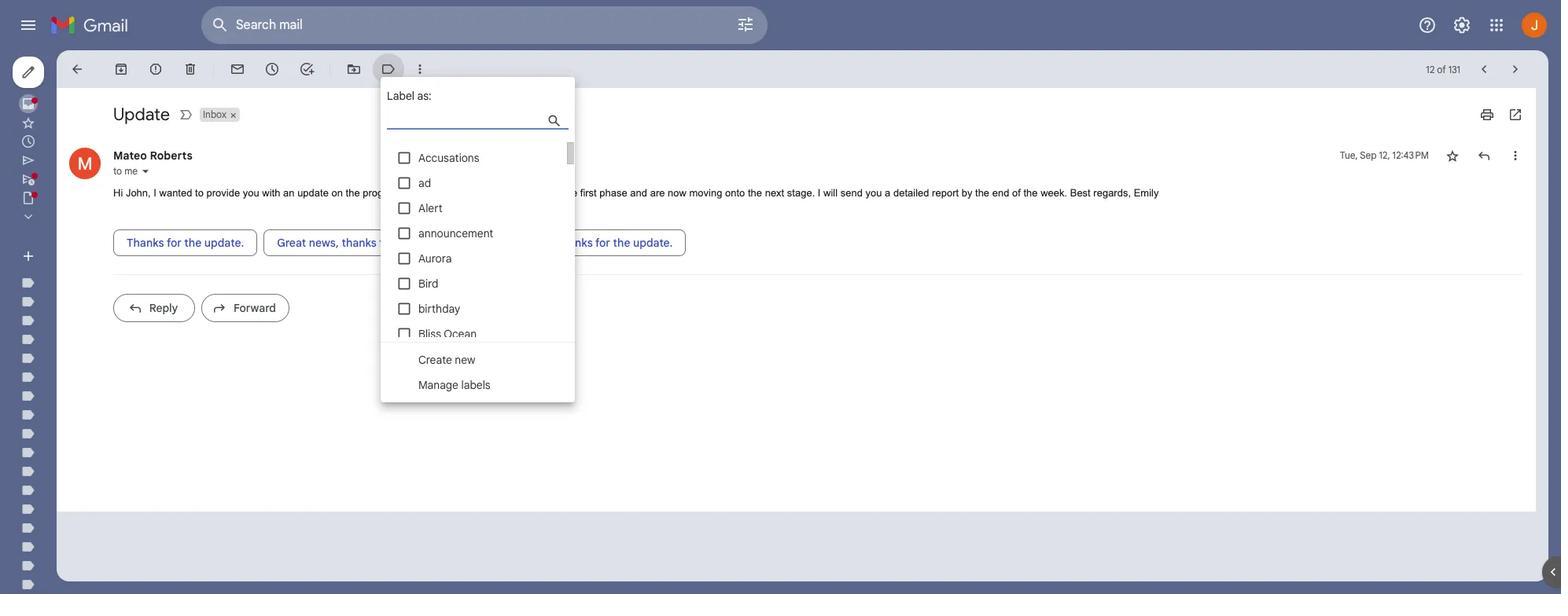 Task type: locate. For each thing, give the bounding box(es) containing it.
for inside "button"
[[595, 236, 610, 250]]

navigation
[[0, 50, 189, 595]]

of right 12
[[1437, 63, 1446, 75]]

for right thanks
[[167, 236, 182, 250]]

update. down are
[[633, 236, 673, 250]]

update
[[297, 187, 329, 199]]

0 horizontal spatial thanks
[[342, 236, 377, 250]]

accusations
[[418, 151, 479, 165]]

131
[[1449, 63, 1461, 75]]

12,
[[1379, 149, 1390, 161]]

3 for from the left
[[595, 236, 610, 250]]

update
[[113, 104, 170, 125]]

we
[[470, 187, 485, 199]]

move to image
[[346, 61, 362, 77]]

with
[[262, 187, 280, 199]]

of right the end
[[1012, 187, 1021, 199]]

great news, thanks for the update. button
[[264, 229, 470, 256]]

1 for from the left
[[167, 236, 182, 250]]

1 you from the left
[[243, 187, 259, 199]]

tue,
[[1340, 149, 1358, 161]]

3 update. from the left
[[633, 236, 673, 250]]

for down progress
[[379, 236, 394, 250]]

i left will
[[818, 187, 821, 199]]

hi john, i wanted to provide you with an update on the progress of the project. we have completed the first phase and are now moving onto the next stage. i will send you a detailed report by the end of the week. best regards, emily
[[113, 187, 1159, 199]]

great news, thanks for the update.
[[277, 236, 457, 250]]

1 horizontal spatial update.
[[417, 236, 457, 250]]

Search mail text field
[[236, 17, 692, 33]]

the
[[346, 187, 360, 199], [417, 187, 431, 199], [563, 187, 577, 199], [748, 187, 762, 199], [975, 187, 990, 199], [1024, 187, 1038, 199], [184, 236, 202, 250], [397, 236, 414, 250], [613, 236, 630, 250]]

ocean
[[444, 327, 477, 341]]

0 horizontal spatial for
[[167, 236, 182, 250]]

thanks inside "button"
[[558, 236, 593, 250]]

1 horizontal spatial to
[[195, 187, 204, 199]]

1 horizontal spatial thanks
[[558, 236, 593, 250]]

update. down provide
[[204, 236, 244, 250]]

you left a
[[866, 187, 882, 199]]

label
[[387, 89, 415, 103]]

i right john,
[[154, 187, 156, 199]]

that's great, thanks for the update.
[[490, 236, 673, 250]]

you left with
[[243, 187, 259, 199]]

2 horizontal spatial for
[[595, 236, 610, 250]]

advanced search options image
[[730, 9, 761, 40]]

regards,
[[1094, 187, 1131, 199]]

1 horizontal spatial i
[[818, 187, 821, 199]]

archive image
[[113, 61, 129, 77]]

labels
[[461, 378, 491, 392]]

newer image
[[1476, 61, 1492, 77]]

create new
[[418, 353, 475, 367]]

thanks inside button
[[342, 236, 377, 250]]

an
[[283, 187, 295, 199]]

0 horizontal spatial i
[[154, 187, 156, 199]]

0 horizontal spatial to
[[113, 165, 122, 177]]

label as:
[[387, 89, 432, 103]]

mark as unread image
[[230, 61, 245, 77]]

thanks
[[127, 236, 164, 250]]

new
[[455, 353, 475, 367]]

for
[[167, 236, 182, 250], [379, 236, 394, 250], [595, 236, 610, 250]]

update. for that's great, thanks for the update.
[[633, 236, 673, 250]]

ad
[[418, 176, 431, 190]]

me
[[124, 165, 138, 177]]

manage labels
[[418, 378, 491, 392]]

update. up aurora at left top
[[417, 236, 457, 250]]

thanks
[[342, 236, 377, 250], [558, 236, 593, 250]]

provide
[[206, 187, 240, 199]]

show details image
[[141, 167, 150, 176]]

update. inside button
[[417, 236, 457, 250]]

tue, sep 12, 12:43 pm cell
[[1340, 148, 1429, 164]]

for inside button
[[379, 236, 394, 250]]

onto
[[725, 187, 745, 199]]

stage.
[[787, 187, 815, 199]]

2 horizontal spatial of
[[1437, 63, 1446, 75]]

inbox button
[[200, 108, 228, 122]]

thanks right news,
[[342, 236, 377, 250]]

announcement
[[418, 227, 493, 241]]

2 you from the left
[[866, 187, 882, 199]]

1 thanks from the left
[[342, 236, 377, 250]]

tue, sep 12, 12:43 pm
[[1340, 149, 1429, 161]]

of left 'ad'
[[405, 187, 414, 199]]

and
[[630, 187, 647, 199]]

for down phase
[[595, 236, 610, 250]]

completed
[[513, 187, 560, 199]]

to left me
[[113, 165, 122, 177]]

main menu image
[[19, 16, 38, 35]]

update. inside "button"
[[633, 236, 673, 250]]

labels image
[[381, 61, 396, 77]]

sep
[[1360, 149, 1377, 161]]

2 for from the left
[[379, 236, 394, 250]]

2 thanks from the left
[[558, 236, 593, 250]]

None search field
[[201, 6, 768, 44]]

1 horizontal spatial for
[[379, 236, 394, 250]]

to
[[113, 165, 122, 177], [195, 187, 204, 199]]

the inside that's great, thanks for the update. "button"
[[613, 236, 630, 250]]

settings image
[[1453, 16, 1472, 35]]

for inside button
[[167, 236, 182, 250]]

for for great news, thanks for the update.
[[379, 236, 394, 250]]

i
[[154, 187, 156, 199], [818, 187, 821, 199]]

thanks for the update.
[[127, 236, 244, 250]]

2 update. from the left
[[417, 236, 457, 250]]

1 horizontal spatial you
[[866, 187, 882, 199]]

will
[[824, 187, 838, 199]]

to right wanted
[[195, 187, 204, 199]]

12 of 131
[[1426, 63, 1461, 75]]

0 horizontal spatial you
[[243, 187, 259, 199]]

you
[[243, 187, 259, 199], [866, 187, 882, 199]]

1 i from the left
[[154, 187, 156, 199]]

thanks right great,
[[558, 236, 593, 250]]

a
[[885, 187, 891, 199]]

of
[[1437, 63, 1446, 75], [405, 187, 414, 199], [1012, 187, 1021, 199]]

week.
[[1041, 187, 1067, 199]]

are
[[650, 187, 665, 199]]

thanks for the update. button
[[113, 229, 257, 256]]

delete image
[[182, 61, 198, 77]]

0 horizontal spatial update.
[[204, 236, 244, 250]]

back to inbox image
[[69, 61, 85, 77]]

phase
[[600, 187, 627, 199]]

1 update. from the left
[[204, 236, 244, 250]]

2 horizontal spatial update.
[[633, 236, 673, 250]]

search mail image
[[206, 11, 234, 39]]

great
[[277, 236, 306, 250]]

great,
[[524, 236, 555, 250]]

update.
[[204, 236, 244, 250], [417, 236, 457, 250], [633, 236, 673, 250]]



Task type: describe. For each thing, give the bounding box(es) containing it.
have
[[488, 187, 510, 199]]

mateo roberts
[[113, 149, 193, 163]]

roberts
[[150, 149, 193, 163]]

now
[[668, 187, 687, 199]]

inbox
[[203, 109, 227, 120]]

mateo
[[113, 149, 147, 163]]

the inside great news, thanks for the update. button
[[397, 236, 414, 250]]

best
[[1070, 187, 1091, 199]]

for for that's great, thanks for the update.
[[595, 236, 610, 250]]

project.
[[434, 187, 467, 199]]

gmail image
[[50, 9, 136, 41]]

bird
[[418, 277, 438, 291]]

update. inside button
[[204, 236, 244, 250]]

add to tasks image
[[299, 61, 315, 77]]

end
[[992, 187, 1009, 199]]

to me
[[113, 165, 138, 177]]

thanks for news,
[[342, 236, 377, 250]]

create
[[418, 353, 452, 367]]

the inside thanks for the update. button
[[184, 236, 202, 250]]

older image
[[1508, 61, 1524, 77]]

that's
[[490, 236, 522, 250]]

update. for great news, thanks for the update.
[[417, 236, 457, 250]]

moving
[[689, 187, 722, 199]]

send
[[841, 187, 863, 199]]

reply link
[[113, 294, 195, 322]]

emily
[[1134, 187, 1159, 199]]

bliss
[[418, 327, 441, 341]]

report
[[932, 187, 959, 199]]

detailed
[[893, 187, 929, 199]]

progress
[[363, 187, 403, 199]]

john,
[[126, 187, 151, 199]]

forward link
[[201, 294, 289, 322]]

news,
[[309, 236, 339, 250]]

wanted
[[159, 187, 192, 199]]

Label-as menu open text field
[[387, 110, 599, 130]]

first
[[580, 187, 597, 199]]

that's great, thanks for the update. button
[[476, 229, 686, 256]]

thanks for great,
[[558, 236, 593, 250]]

on
[[332, 187, 343, 199]]

report spam image
[[148, 61, 164, 77]]

as:
[[417, 89, 432, 103]]

Not starred checkbox
[[1445, 148, 1461, 164]]

snooze image
[[264, 61, 280, 77]]

more image
[[412, 61, 428, 77]]

hi
[[113, 187, 123, 199]]

1 horizontal spatial of
[[1012, 187, 1021, 199]]

2 i from the left
[[818, 187, 821, 199]]

forward
[[234, 301, 276, 315]]

birthday
[[418, 302, 460, 316]]

0 horizontal spatial of
[[405, 187, 414, 199]]

bliss ocean
[[418, 327, 477, 341]]

1 vertical spatial to
[[195, 187, 204, 199]]

0 vertical spatial to
[[113, 165, 122, 177]]

manage
[[418, 378, 459, 392]]

by
[[962, 187, 973, 199]]

alert
[[418, 201, 443, 216]]

12
[[1426, 63, 1435, 75]]

next
[[765, 187, 784, 199]]

aurora
[[418, 252, 452, 266]]

reply
[[149, 301, 178, 315]]

12:43 pm
[[1393, 149, 1429, 161]]



Task type: vqa. For each thing, say whether or not it's contained in the screenshot.
my
no



